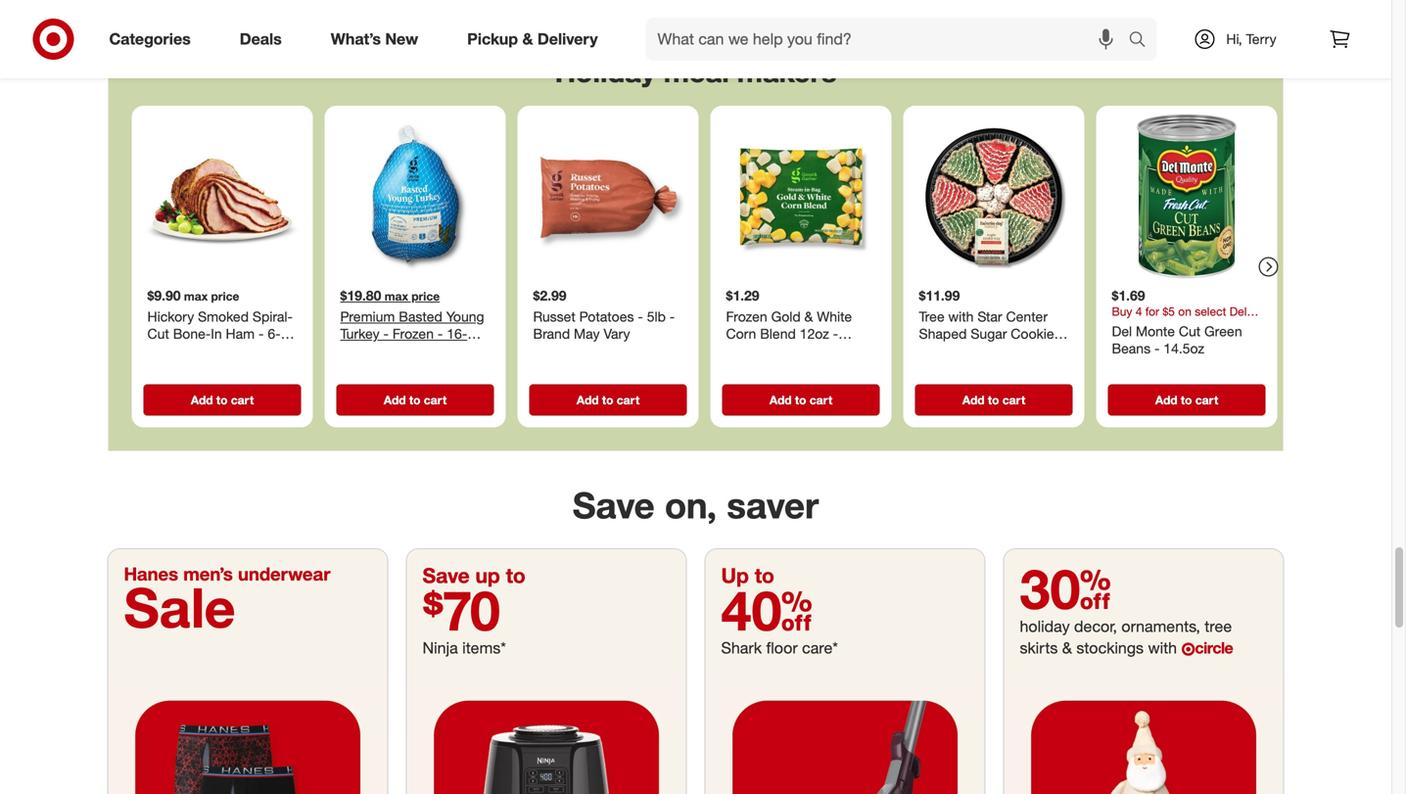 Task type: locate. For each thing, give the bounding box(es) containing it.
0 horizontal spatial max
[[184, 289, 208, 303]]

- inside $1.29 frozen gold & white corn blend 12oz - good & gather™
[[833, 325, 838, 342]]

- inside del monte cut green beans - 14.5oz
[[1154, 340, 1160, 357]]

max right '$9.90'
[[184, 289, 208, 303]]

4 cart from the left
[[810, 393, 832, 407]]

3 add to cart button from the left
[[529, 384, 687, 416]]

6 add from the left
[[1155, 393, 1178, 407]]

add to cart button for $9.90
[[143, 384, 301, 416]]

to for 'russet potatoes - 5lb - brand may vary' image
[[602, 393, 613, 407]]

del
[[1112, 323, 1132, 340]]

4 add to cart from the left
[[769, 393, 832, 407]]

frozen gold & white corn blend 12oz - good & gather™ image
[[718, 113, 884, 279]]

save up to
[[423, 563, 526, 588]]

2 max from the left
[[385, 289, 408, 303]]

items*
[[462, 638, 506, 657]]

good
[[726, 342, 761, 359]]

1 price from the left
[[211, 289, 239, 303]]

$11.99
[[919, 287, 960, 304]]

price for $19.80
[[412, 289, 440, 303]]

-
[[638, 308, 643, 325], [670, 308, 675, 325], [833, 325, 838, 342], [1154, 340, 1160, 357]]

1 horizontal spatial max
[[385, 289, 408, 303]]

price inside $9.90 max price
[[211, 289, 239, 303]]

save left up
[[423, 563, 470, 588]]

corn
[[726, 325, 756, 342]]

max right '$19.80'
[[385, 289, 408, 303]]

max inside $9.90 max price
[[184, 289, 208, 303]]

save left on,
[[573, 483, 655, 527]]

to
[[216, 393, 228, 407], [409, 393, 421, 407], [602, 393, 613, 407], [795, 393, 806, 407], [988, 393, 999, 407], [1181, 393, 1192, 407], [506, 563, 526, 588], [755, 563, 774, 588]]

save
[[573, 483, 655, 527], [423, 563, 470, 588]]

0 vertical spatial save
[[573, 483, 655, 527]]

add to cart for $19.80
[[384, 393, 447, 407]]

shark
[[721, 638, 762, 657]]

5 cart from the left
[[1002, 393, 1025, 407]]

carousel region
[[108, 39, 1283, 466]]

up to
[[721, 563, 774, 588]]

holiday meal makers
[[555, 54, 837, 89]]

$2.99 russet potatoes - 5lb - brand may vary
[[533, 287, 675, 342]]

add to cart for $9.90
[[191, 393, 254, 407]]

floor
[[766, 638, 798, 657]]

hickory smoked spiral-cut bone-in ham - 6-10 lbs - price per lb - market pantry™ image
[[140, 113, 305, 279]]

12oz
[[800, 325, 829, 342]]

ornaments,
[[1122, 617, 1200, 636]]

$1.69
[[1112, 287, 1145, 304]]

2 cart from the left
[[424, 393, 447, 407]]

- right beans
[[1154, 340, 1160, 357]]

6 add to cart button from the left
[[1108, 384, 1266, 416]]

$9.90
[[147, 287, 181, 304]]

1 max from the left
[[184, 289, 208, 303]]

deals link
[[223, 18, 306, 61]]

pickup
[[467, 29, 518, 49]]

add
[[191, 393, 213, 407], [384, 393, 406, 407], [577, 393, 599, 407], [769, 393, 792, 407], [962, 393, 985, 407], [1155, 393, 1178, 407]]

decor,
[[1074, 617, 1117, 636]]

& inside holiday decor, ornaments, tree skirts & stockings with
[[1062, 638, 1072, 657]]

delivery
[[537, 29, 598, 49]]

add to cart for $2.99
[[577, 393, 640, 407]]

2 add to cart button from the left
[[336, 384, 494, 416]]

3 cart from the left
[[617, 393, 640, 407]]

2 price from the left
[[412, 289, 440, 303]]

3 add from the left
[[577, 393, 599, 407]]

cart for $1.29
[[810, 393, 832, 407]]

terry
[[1246, 30, 1276, 47]]

$11.99 link
[[911, 113, 1077, 380]]

blend
[[760, 325, 796, 342]]

what's
[[331, 29, 381, 49]]

4 add from the left
[[769, 393, 792, 407]]

categories
[[109, 29, 191, 49]]

holiday
[[1020, 617, 1070, 636]]

what's new link
[[314, 18, 443, 61]]

white
[[817, 308, 852, 325]]

5 add from the left
[[962, 393, 985, 407]]

hanes
[[124, 563, 178, 585]]

cart
[[231, 393, 254, 407], [424, 393, 447, 407], [617, 393, 640, 407], [810, 393, 832, 407], [1002, 393, 1025, 407], [1195, 393, 1218, 407]]

4 add to cart button from the left
[[722, 384, 880, 416]]

add for $2.99
[[577, 393, 599, 407]]

1 horizontal spatial price
[[412, 289, 440, 303]]

add for $9.90
[[191, 393, 213, 407]]

russet
[[533, 308, 576, 325]]

1 add to cart from the left
[[191, 393, 254, 407]]

3 add to cart from the left
[[577, 393, 640, 407]]

add to cart for $11.99
[[962, 393, 1025, 407]]

- left 5lb
[[638, 308, 643, 325]]

1 add from the left
[[191, 393, 213, 407]]

price right '$9.90'
[[211, 289, 239, 303]]

- right 5lb
[[670, 308, 675, 325]]

beans
[[1112, 340, 1151, 357]]

ninja
[[423, 638, 458, 657]]

max
[[184, 289, 208, 303], [385, 289, 408, 303]]

hi,
[[1226, 30, 1242, 47]]

&
[[522, 29, 533, 49], [804, 308, 813, 325], [764, 342, 773, 359], [1062, 638, 1072, 657]]

What can we help you find? suggestions appear below search field
[[646, 18, 1133, 61]]

1 cart from the left
[[231, 393, 254, 407]]

2 add from the left
[[384, 393, 406, 407]]

tree
[[1205, 617, 1232, 636]]

add for $19.80
[[384, 393, 406, 407]]

search
[[1120, 31, 1167, 50]]

monte
[[1136, 323, 1175, 340]]

shark floor care*
[[721, 638, 838, 657]]

- right 12oz
[[833, 325, 838, 342]]

price inside the $19.80 max price
[[412, 289, 440, 303]]

price right '$19.80'
[[412, 289, 440, 303]]

add to cart
[[191, 393, 254, 407], [384, 393, 447, 407], [577, 393, 640, 407], [769, 393, 832, 407], [962, 393, 1025, 407], [1155, 393, 1218, 407]]

on,
[[665, 483, 717, 527]]

5 add to cart button from the left
[[915, 384, 1073, 416]]

underwear
[[238, 563, 330, 585]]

0 horizontal spatial price
[[211, 289, 239, 303]]

& right skirts
[[1062, 638, 1072, 657]]

up
[[721, 563, 749, 588]]

save for save up to
[[423, 563, 470, 588]]

cut
[[1179, 323, 1201, 340]]

0 horizontal spatial save
[[423, 563, 470, 588]]

& right good
[[764, 342, 773, 359]]

1 add to cart button from the left
[[143, 384, 301, 416]]

2 add to cart from the left
[[384, 393, 447, 407]]

& right pickup
[[522, 29, 533, 49]]

5 add to cart from the left
[[962, 393, 1025, 407]]

del monte cut green beans - 14.5oz
[[1112, 323, 1242, 357]]

1 vertical spatial save
[[423, 563, 470, 588]]

price for $9.90
[[211, 289, 239, 303]]

1 horizontal spatial save
[[573, 483, 655, 527]]

price
[[211, 289, 239, 303], [412, 289, 440, 303]]

add to cart button
[[143, 384, 301, 416], [336, 384, 494, 416], [529, 384, 687, 416], [722, 384, 880, 416], [915, 384, 1073, 416], [1108, 384, 1266, 416]]

skirts
[[1020, 638, 1058, 657]]

russet potatoes - 5lb - brand may vary image
[[525, 113, 691, 279]]

max inside the $19.80 max price
[[385, 289, 408, 303]]



Task type: describe. For each thing, give the bounding box(es) containing it.
& inside pickup & delivery 'link'
[[522, 29, 533, 49]]

circle
[[1195, 638, 1233, 657]]

cart for $2.99
[[617, 393, 640, 407]]

5lb
[[647, 308, 666, 325]]

max for $9.90
[[184, 289, 208, 303]]

may
[[574, 325, 600, 342]]

$70
[[423, 577, 500, 643]]

add to cart button for $11.99
[[915, 384, 1073, 416]]

add for $11.99
[[962, 393, 985, 407]]

6 add to cart from the left
[[1155, 393, 1218, 407]]

holiday decor, ornaments, tree skirts & stockings with
[[1020, 617, 1232, 657]]

categories link
[[93, 18, 215, 61]]

to for premium basted young turkey - frozen - 16-20lbs - price per lb - good & gather™ image
[[409, 393, 421, 407]]

new
[[385, 29, 418, 49]]

pickup & delivery link
[[451, 18, 622, 61]]

6 cart from the left
[[1195, 393, 1218, 407]]

cart for $11.99
[[1002, 393, 1025, 407]]

$1.29 frozen gold & white corn blend 12oz - good & gather™
[[726, 287, 852, 359]]

ninja items*
[[423, 638, 506, 657]]

cart for $9.90
[[231, 393, 254, 407]]

saver
[[727, 483, 819, 527]]

sale
[[124, 574, 236, 641]]

cart for $19.80
[[424, 393, 447, 407]]

deals
[[240, 29, 282, 49]]

$19.80
[[340, 287, 381, 304]]

holiday
[[555, 54, 656, 89]]

14.5oz
[[1164, 340, 1205, 357]]

to for hickory smoked spiral-cut bone-in ham - 6-10 lbs - price per lb - market pantry™ image
[[216, 393, 228, 407]]

what's new
[[331, 29, 418, 49]]

30
[[1020, 555, 1111, 622]]

care*
[[802, 638, 838, 657]]

add to cart button for $19.80
[[336, 384, 494, 416]]

search button
[[1120, 18, 1167, 65]]

$1.29
[[726, 287, 759, 304]]

green
[[1204, 323, 1242, 340]]

add to cart for $1.29
[[769, 393, 832, 407]]

40
[[721, 577, 813, 643]]

add to cart button for $1.29
[[722, 384, 880, 416]]

$19.80 max price
[[340, 287, 440, 304]]

to for frozen gold & white corn blend 12oz - good & gather™ image
[[795, 393, 806, 407]]

potatoes
[[579, 308, 634, 325]]

men's
[[183, 563, 233, 585]]

save for save on, saver
[[573, 483, 655, 527]]

makers
[[737, 54, 837, 89]]

pickup & delivery
[[467, 29, 598, 49]]

stockings
[[1076, 638, 1144, 657]]

with
[[1148, 638, 1177, 657]]

del monte cut green beans - 14.5oz image
[[1104, 113, 1270, 279]]

tree with star center shaped sugar cookie value tray - 22.5oz - favorite day™ image
[[911, 113, 1077, 279]]

frozen
[[726, 308, 767, 325]]

vary
[[604, 325, 630, 342]]

$9.90 max price
[[147, 287, 239, 304]]

add to cart button for $2.99
[[529, 384, 687, 416]]

meal
[[664, 54, 729, 89]]

$2.99
[[533, 287, 567, 304]]

premium basted young turkey - frozen - 16-20lbs - price per lb - good & gather™ image
[[332, 113, 498, 279]]

gold
[[771, 308, 801, 325]]

to for del monte cut green beans - 14.5oz image on the top right of page
[[1181, 393, 1192, 407]]

to for tree with star center shaped sugar cookie value tray - 22.5oz - favorite day™ image
[[988, 393, 999, 407]]

add for $1.29
[[769, 393, 792, 407]]

hi, terry
[[1226, 30, 1276, 47]]

max for $19.80
[[385, 289, 408, 303]]

& right gold
[[804, 308, 813, 325]]

brand
[[533, 325, 570, 342]]

save on, saver
[[573, 483, 819, 527]]

up
[[475, 563, 500, 588]]

gather™
[[777, 342, 827, 359]]

hanes men's underwear
[[124, 563, 330, 585]]



Task type: vqa. For each thing, say whether or not it's contained in the screenshot.
"Save on, saver"
yes



